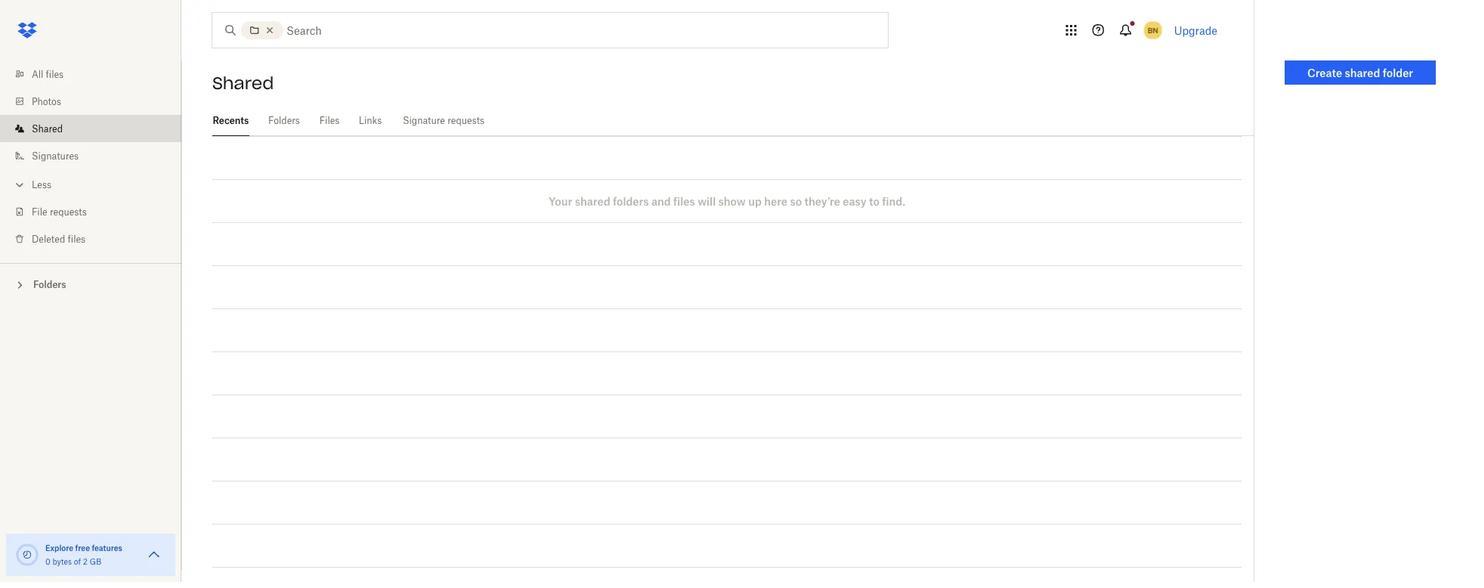 Task type: describe. For each thing, give the bounding box(es) containing it.
deleted files
[[32, 233, 86, 245]]

folders link
[[267, 106, 301, 134]]

files for deleted files
[[68, 233, 86, 245]]

create shared folder
[[1308, 66, 1413, 79]]

requests for file requests
[[50, 206, 87, 217]]

shared for your
[[575, 195, 610, 207]]

they're
[[805, 195, 840, 207]]

shared link
[[12, 115, 181, 142]]

folder
[[1383, 66, 1413, 79]]

free
[[75, 543, 90, 553]]

signatures link
[[12, 142, 181, 169]]

files for all files
[[46, 68, 64, 80]]

list containing all files
[[0, 51, 181, 263]]

folders button
[[0, 273, 181, 295]]

upgrade
[[1174, 24, 1218, 37]]

all files
[[32, 68, 64, 80]]

0
[[45, 557, 50, 566]]

signatures
[[32, 150, 79, 161]]

gb
[[90, 557, 101, 566]]

of
[[74, 557, 81, 566]]

features
[[92, 543, 122, 553]]

0 vertical spatial shared
[[212, 73, 274, 94]]

shared inside 'link'
[[32, 123, 63, 134]]

dropbox image
[[12, 15, 42, 45]]

and
[[651, 195, 671, 207]]

so
[[790, 195, 802, 207]]

shared list item
[[0, 115, 181, 142]]

folders
[[613, 195, 649, 207]]

links link
[[358, 106, 382, 134]]

bytes
[[52, 557, 72, 566]]

create shared folder button
[[1285, 60, 1436, 85]]

1 vertical spatial files
[[674, 195, 695, 207]]

bn
[[1148, 25, 1158, 35]]



Task type: locate. For each thing, give the bounding box(es) containing it.
photos
[[32, 96, 61, 107]]

0 vertical spatial requests
[[448, 115, 485, 126]]

files left will
[[674, 195, 695, 207]]

requests
[[448, 115, 485, 126], [50, 206, 87, 217]]

shared down photos
[[32, 123, 63, 134]]

folders
[[268, 115, 300, 126], [33, 279, 66, 290]]

0 horizontal spatial shared
[[575, 195, 610, 207]]

file requests
[[32, 206, 87, 217]]

list
[[0, 51, 181, 263]]

Search in folder "New Folder" text field
[[286, 22, 857, 39]]

1 vertical spatial shared
[[32, 123, 63, 134]]

2
[[83, 557, 88, 566]]

0 horizontal spatial shared
[[32, 123, 63, 134]]

explore
[[45, 543, 73, 553]]

all
[[32, 68, 43, 80]]

explore free features 0 bytes of 2 gb
[[45, 543, 122, 566]]

signature requests
[[403, 115, 485, 126]]

links
[[359, 115, 382, 126]]

0 vertical spatial folders
[[268, 115, 300, 126]]

shared up recents link at the left top of the page
[[212, 73, 274, 94]]

1 vertical spatial requests
[[50, 206, 87, 217]]

to
[[869, 195, 880, 207]]

1 vertical spatial shared
[[575, 195, 610, 207]]

2 vertical spatial files
[[68, 233, 86, 245]]

requests right the signature
[[448, 115, 485, 126]]

recents
[[213, 115, 249, 126]]

requests inside list
[[50, 206, 87, 217]]

files right "deleted"
[[68, 233, 86, 245]]

show
[[719, 195, 746, 207]]

quota usage element
[[15, 543, 39, 567]]

file requests link
[[12, 198, 181, 225]]

shared for create
[[1345, 66, 1380, 79]]

find.
[[882, 195, 905, 207]]

folders down "deleted"
[[33, 279, 66, 290]]

create
[[1308, 66, 1343, 79]]

up
[[748, 195, 762, 207]]

photos link
[[12, 88, 181, 115]]

file
[[32, 206, 47, 217]]

files right 'all' at top left
[[46, 68, 64, 80]]

tab list
[[212, 106, 1254, 136]]

recents link
[[212, 106, 249, 134]]

tab list containing recents
[[212, 106, 1254, 136]]

2 horizontal spatial files
[[674, 195, 695, 207]]

0 horizontal spatial files
[[46, 68, 64, 80]]

files
[[320, 115, 340, 126]]

your shared folders and files will show up here so they're easy to find.
[[549, 195, 905, 207]]

upgrade link
[[1174, 24, 1218, 37]]

deleted
[[32, 233, 65, 245]]

your
[[549, 195, 572, 207]]

0 horizontal spatial requests
[[50, 206, 87, 217]]

all files link
[[12, 60, 181, 88]]

folders left 'files'
[[268, 115, 300, 126]]

1 vertical spatial folders
[[33, 279, 66, 290]]

requests for signature requests
[[448, 115, 485, 126]]

1 horizontal spatial shared
[[212, 73, 274, 94]]

0 vertical spatial shared
[[1345, 66, 1380, 79]]

bn button
[[1141, 18, 1165, 42]]

0 horizontal spatial folders
[[33, 279, 66, 290]]

shared
[[212, 73, 274, 94], [32, 123, 63, 134]]

deleted files link
[[12, 225, 181, 252]]

1 horizontal spatial folders
[[268, 115, 300, 126]]

shared left folder
[[1345, 66, 1380, 79]]

shared
[[1345, 66, 1380, 79], [575, 195, 610, 207]]

shared right your
[[575, 195, 610, 207]]

here
[[764, 195, 788, 207]]

files
[[46, 68, 64, 80], [674, 195, 695, 207], [68, 233, 86, 245]]

less
[[32, 179, 51, 190]]

1 horizontal spatial files
[[68, 233, 86, 245]]

shared inside button
[[1345, 66, 1380, 79]]

signature requests link
[[401, 106, 487, 134]]

files link
[[319, 106, 340, 134]]

less image
[[12, 177, 27, 192]]

requests right file
[[50, 206, 87, 217]]

signature
[[403, 115, 445, 126]]

1 horizontal spatial shared
[[1345, 66, 1380, 79]]

will
[[698, 195, 716, 207]]

0 vertical spatial files
[[46, 68, 64, 80]]

1 horizontal spatial requests
[[448, 115, 485, 126]]

folders inside folders button
[[33, 279, 66, 290]]

easy
[[843, 195, 867, 207]]



Task type: vqa. For each thing, say whether or not it's contained in the screenshot.
Dropbox
no



